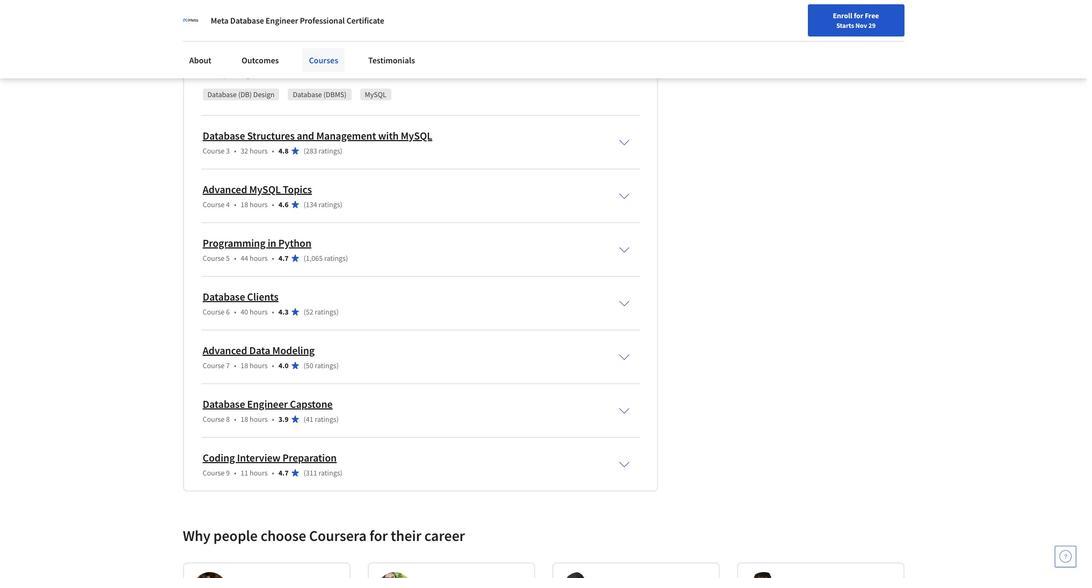 Task type: describe. For each thing, give the bounding box(es) containing it.
design
[[253, 90, 275, 99]]

outcomes link
[[235, 48, 285, 72]]

for inside the enroll for free starts nov 29
[[854, 11, 863, 20]]

database clients
[[203, 290, 279, 303]]

database engineer capstone
[[203, 397, 333, 411]]

starts
[[836, 21, 854, 30]]

why people choose coursera for their career
[[183, 526, 465, 545]]

1 a from the left
[[235, 21, 239, 32]]

database for (db)
[[208, 90, 237, 99]]

( for modeling
[[304, 361, 306, 370]]

1 github from the left
[[241, 21, 266, 32]]

( for capstone
[[304, 414, 306, 424]]

course for coding interview preparation
[[203, 468, 225, 478]]

skills
[[203, 68, 222, 79]]

database (db) design
[[208, 90, 275, 99]]

(db)
[[238, 90, 252, 99]]

topics
[[283, 183, 312, 196]]

database for engineer
[[203, 397, 245, 411]]

preparation
[[283, 451, 337, 464]]

english button
[[862, 0, 927, 35]]

advanced for advanced data modeling
[[203, 344, 247, 357]]

ratings right 52
[[315, 307, 336, 317]]

management
[[316, 129, 376, 142]]

database for structures
[[203, 129, 245, 142]]

coursera
[[309, 526, 367, 545]]

1,065
[[306, 253, 323, 263]]

ratings for capstone
[[315, 414, 336, 424]]

( 1,065 ratings )
[[304, 253, 348, 263]]

courses link
[[303, 48, 345, 72]]

2 horizontal spatial mysql
[[401, 129, 432, 142]]

database (dbms)
[[293, 90, 347, 99]]

course 7 • 18 hours •
[[203, 361, 274, 370]]

• right 9 at the bottom
[[234, 468, 236, 478]]

0 vertical spatial mysql
[[365, 90, 387, 99]]

( 50 ratings )
[[304, 361, 339, 370]]

18 for mysql
[[241, 200, 248, 209]]

29
[[869, 21, 876, 30]]

6
[[226, 307, 230, 317]]

course 3 • 32 hours •
[[203, 146, 274, 156]]

english
[[881, 12, 907, 23]]

50
[[306, 361, 313, 370]]

• right "7"
[[234, 361, 236, 370]]

outcomes
[[242, 55, 279, 66]]

7
[[226, 361, 230, 370]]

course for database structures and management with mysql
[[203, 146, 225, 156]]

revisions
[[269, 38, 301, 49]]

enroll
[[833, 11, 853, 20]]

programming in python link
[[203, 236, 311, 250]]

• left 4.8
[[272, 146, 274, 156]]

structures
[[247, 129, 295, 142]]

ratings for python
[[324, 253, 346, 263]]

) for python
[[346, 253, 348, 263]]

4.8
[[279, 146, 289, 156]]

4
[[226, 200, 230, 209]]

code
[[250, 38, 267, 49]]

4.3
[[279, 307, 289, 317]]

interview
[[237, 451, 281, 464]]

modeling
[[272, 344, 315, 357]]

database up the code
[[230, 15, 264, 26]]

meta
[[211, 15, 229, 26]]

283
[[306, 146, 317, 156]]

clients
[[247, 290, 279, 303]]

meta image
[[183, 13, 198, 28]]

database structures and management with mysql
[[203, 129, 432, 142]]

44
[[241, 253, 248, 263]]

course for programming in python
[[203, 253, 225, 263]]

free
[[865, 11, 879, 20]]

course 4 • 18 hours •
[[203, 200, 274, 209]]

course 6 • 40 hours •
[[203, 307, 274, 317]]

use a github repository. create a github repository
[[220, 21, 404, 32]]

• down in
[[272, 253, 274, 263]]

hours for engineer
[[250, 414, 268, 424]]

0 vertical spatial engineer
[[266, 15, 298, 26]]

database for (dbms)
[[293, 90, 322, 99]]

meta database engineer professional certificate
[[211, 15, 384, 26]]

2 vertical spatial mysql
[[249, 183, 281, 196]]

18 for engineer
[[241, 414, 248, 424]]

ratings for topics
[[319, 200, 340, 209]]

ratings for preparation
[[319, 468, 340, 478]]

• left 3.9
[[272, 414, 274, 424]]

4.0
[[279, 361, 289, 370]]

database for clients
[[203, 290, 245, 303]]

advanced for advanced mysql topics
[[203, 183, 247, 196]]

) for preparation
[[340, 468, 342, 478]]

in
[[268, 236, 276, 250]]

2 github from the left
[[340, 21, 365, 32]]

4.7 for python
[[279, 253, 289, 263]]

new
[[820, 12, 834, 22]]

hours for interview
[[250, 468, 268, 478]]

( 41 ratings )
[[304, 414, 339, 424]]

52
[[306, 307, 313, 317]]

why
[[183, 526, 211, 545]]

professional
[[300, 15, 345, 26]]

find your new career link
[[784, 11, 862, 24]]

8
[[226, 414, 230, 424]]

your
[[805, 12, 819, 22]]

( for python
[[304, 253, 306, 263]]

about
[[189, 55, 212, 66]]

gain
[[246, 68, 261, 79]]

18 for data
[[241, 361, 248, 370]]

9
[[226, 468, 230, 478]]

their
[[391, 526, 422, 545]]

coding
[[203, 451, 235, 464]]

about link
[[183, 48, 218, 72]]

python
[[278, 236, 311, 250]]

find your new career
[[789, 12, 857, 22]]

capstone
[[290, 397, 333, 411]]

( 134 ratings )
[[304, 200, 342, 209]]

hours for data
[[250, 361, 268, 370]]



Task type: vqa. For each thing, say whether or not it's contained in the screenshot.
Learning
no



Task type: locate. For each thing, give the bounding box(es) containing it.
github
[[241, 21, 266, 32], [340, 21, 365, 32]]

github right 'create'
[[340, 21, 365, 32]]

( down python
[[304, 253, 306, 263]]

6 hours from the top
[[250, 414, 268, 424]]

( for preparation
[[304, 468, 306, 478]]

mysql up 4.6
[[249, 183, 281, 196]]

database up 6
[[203, 290, 245, 303]]

mysql right 'with'
[[401, 129, 432, 142]]

course
[[203, 146, 225, 156], [203, 200, 225, 209], [203, 253, 225, 263], [203, 307, 225, 317], [203, 361, 225, 370], [203, 414, 225, 424], [203, 468, 225, 478]]

) right 50
[[336, 361, 339, 370]]

311
[[306, 468, 317, 478]]

( down and
[[304, 146, 306, 156]]

1 vertical spatial advanced
[[203, 344, 247, 357]]

engineer
[[266, 15, 298, 26], [247, 397, 288, 411]]

• left 4.3
[[272, 307, 274, 317]]

2 vertical spatial 18
[[241, 414, 248, 424]]

course left the 4
[[203, 200, 225, 209]]

( down preparation
[[304, 468, 306, 478]]

5 course from the top
[[203, 361, 225, 370]]

0 horizontal spatial mysql
[[249, 183, 281, 196]]

course left 5
[[203, 253, 225, 263]]

coding interview preparation
[[203, 451, 337, 464]]

2 18 from the top
[[241, 361, 248, 370]]

1 horizontal spatial for
[[854, 11, 863, 20]]

database left (dbms)
[[293, 90, 322, 99]]

course left 8
[[203, 414, 225, 424]]

) for topics
[[340, 200, 342, 209]]

database clients link
[[203, 290, 279, 303]]

hours for clients
[[250, 307, 268, 317]]

2 advanced from the top
[[203, 344, 247, 357]]

hours for mysql
[[250, 200, 268, 209]]

hours down advanced data modeling link
[[250, 361, 268, 370]]

3 hours from the top
[[250, 253, 268, 263]]

advanced up "7"
[[203, 344, 247, 357]]

18 right "7"
[[241, 361, 248, 370]]

hours for in
[[250, 253, 268, 263]]

engineer up 3.9
[[247, 397, 288, 411]]

ratings right 283
[[319, 146, 340, 156]]

1 horizontal spatial a
[[333, 21, 338, 32]]

course 5 • 44 hours •
[[203, 253, 274, 263]]

career
[[836, 12, 857, 22]]

( 311 ratings )
[[304, 468, 342, 478]]

• right the 3
[[234, 146, 236, 156]]

courses
[[309, 55, 338, 66]]

4.7 for preparation
[[279, 468, 289, 478]]

) for and
[[340, 146, 342, 156]]

course left 9 at the bottom
[[203, 468, 225, 478]]

( for topics
[[304, 200, 306, 209]]

0 horizontal spatial github
[[241, 21, 266, 32]]

) right "41"
[[336, 414, 339, 424]]

1 vertical spatial 18
[[241, 361, 248, 370]]

help center image
[[1059, 550, 1072, 563]]

0 horizontal spatial a
[[235, 21, 239, 32]]

) right 134
[[340, 200, 342, 209]]

) for modeling
[[336, 361, 339, 370]]

1 horizontal spatial github
[[340, 21, 365, 32]]

• right 5
[[234, 253, 236, 263]]

0 vertical spatial 18
[[241, 200, 248, 209]]

1 horizontal spatial mysql
[[365, 90, 387, 99]]

ratings right "41"
[[315, 414, 336, 424]]

3.9
[[279, 414, 289, 424]]

( down capstone
[[304, 414, 306, 424]]

1 ( from the top
[[304, 146, 306, 156]]

hours right 11
[[250, 468, 268, 478]]

database engineer capstone link
[[203, 397, 333, 411]]

5 ( from the top
[[304, 361, 306, 370]]

course for advanced data modeling
[[203, 361, 225, 370]]

course 8 • 18 hours •
[[203, 414, 274, 424]]

7 ( from the top
[[304, 468, 306, 478]]

hours right 32
[[250, 146, 268, 156]]

coding interview preparation link
[[203, 451, 337, 464]]

database up 8
[[203, 397, 245, 411]]

32
[[241, 146, 248, 156]]

• left 4.0
[[272, 361, 274, 370]]

ratings for modeling
[[315, 361, 336, 370]]

• right the 4
[[234, 200, 236, 209]]

hours for structures
[[250, 146, 268, 156]]

) right 52
[[336, 307, 339, 317]]

database left (db)
[[208, 90, 237, 99]]

(dbms)
[[324, 90, 347, 99]]

and
[[297, 129, 314, 142]]

ratings right 50
[[315, 361, 336, 370]]

1 vertical spatial mysql
[[401, 129, 432, 142]]

database up the 3
[[203, 129, 245, 142]]

41
[[306, 414, 313, 424]]

0 horizontal spatial for
[[370, 526, 388, 545]]

programming
[[203, 236, 266, 250]]

nov
[[856, 21, 867, 30]]

1 vertical spatial for
[[370, 526, 388, 545]]

ratings
[[319, 146, 340, 156], [319, 200, 340, 209], [324, 253, 346, 263], [315, 307, 336, 317], [315, 361, 336, 370], [315, 414, 336, 424], [319, 468, 340, 478]]

( for and
[[304, 146, 306, 156]]

advanced data modeling link
[[203, 344, 315, 357]]

4 course from the top
[[203, 307, 225, 317]]

course for database clients
[[203, 307, 225, 317]]

) right 311
[[340, 468, 342, 478]]

ratings right 134
[[319, 200, 340, 209]]

a right 'create'
[[333, 21, 338, 32]]

for
[[854, 11, 863, 20], [370, 526, 388, 545]]

course left 6
[[203, 307, 225, 317]]

18 right 8
[[241, 414, 248, 424]]

2 hours from the top
[[250, 200, 268, 209]]

2 ( from the top
[[304, 200, 306, 209]]

find
[[789, 12, 803, 22]]

None search field
[[153, 7, 411, 28]]

with
[[378, 129, 399, 142]]

18 right the 4
[[241, 200, 248, 209]]

ratings right the 1,065
[[324, 253, 346, 263]]

hours right the 44
[[250, 253, 268, 263]]

database
[[230, 15, 264, 26], [208, 90, 237, 99], [293, 90, 322, 99], [203, 129, 245, 142], [203, 290, 245, 303], [203, 397, 245, 411]]

7 course from the top
[[203, 468, 225, 478]]

• right 6
[[234, 307, 236, 317]]

2 a from the left
[[333, 21, 338, 32]]

5 hours from the top
[[250, 361, 268, 370]]

3 18 from the top
[[241, 414, 248, 424]]

1 18 from the top
[[241, 200, 248, 209]]

you'll
[[224, 68, 244, 79]]

)
[[340, 146, 342, 156], [340, 200, 342, 209], [346, 253, 348, 263], [336, 307, 339, 317], [336, 361, 339, 370], [336, 414, 339, 424], [340, 468, 342, 478]]

ratings right 311
[[319, 468, 340, 478]]

hours right 40
[[250, 307, 268, 317]]

manage
[[220, 38, 248, 49]]

6 ( from the top
[[304, 414, 306, 424]]

4 hours from the top
[[250, 307, 268, 317]]

4.7
[[279, 253, 289, 263], [279, 468, 289, 478]]

course for database engineer capstone
[[203, 414, 225, 424]]

course 9 • 11 hours •
[[203, 468, 274, 478]]

skills you'll gain
[[203, 68, 261, 79]]

7 hours from the top
[[250, 468, 268, 478]]

) down management
[[340, 146, 342, 156]]

course for advanced mysql topics
[[203, 200, 225, 209]]

2 course from the top
[[203, 200, 225, 209]]

ratings for and
[[319, 146, 340, 156]]

( down topics
[[304, 200, 306, 209]]

for left their
[[370, 526, 388, 545]]

course left the 3
[[203, 146, 225, 156]]

1 advanced from the top
[[203, 183, 247, 196]]

) for capstone
[[336, 414, 339, 424]]

hours
[[250, 146, 268, 156], [250, 200, 268, 209], [250, 253, 268, 263], [250, 307, 268, 317], [250, 361, 268, 370], [250, 414, 268, 424], [250, 468, 268, 478]]

0 vertical spatial 4.7
[[279, 253, 289, 263]]

1 hours from the top
[[250, 146, 268, 156]]

2 4.7 from the top
[[279, 468, 289, 478]]

0 vertical spatial advanced
[[203, 183, 247, 196]]

advanced data modeling
[[203, 344, 315, 357]]

• left 4.6
[[272, 200, 274, 209]]

3 ( from the top
[[304, 253, 306, 263]]

1 course from the top
[[203, 146, 225, 156]]

enroll for free starts nov 29
[[833, 11, 879, 30]]

•
[[234, 146, 236, 156], [272, 146, 274, 156], [234, 200, 236, 209], [272, 200, 274, 209], [234, 253, 236, 263], [272, 253, 274, 263], [234, 307, 236, 317], [272, 307, 274, 317], [234, 361, 236, 370], [272, 361, 274, 370], [234, 414, 236, 424], [272, 414, 274, 424], [234, 468, 236, 478], [272, 468, 274, 478]]

3
[[226, 146, 230, 156]]

134
[[306, 200, 317, 209]]

programming in python
[[203, 236, 311, 250]]

6 course from the top
[[203, 414, 225, 424]]

hours down database engineer capstone
[[250, 414, 268, 424]]

1 4.7 from the top
[[279, 253, 289, 263]]

use
[[220, 21, 233, 32]]

mysql
[[365, 90, 387, 99], [401, 129, 432, 142], [249, 183, 281, 196]]

hours down advanced mysql topics 'link'
[[250, 200, 268, 209]]

40
[[241, 307, 248, 317]]

0 vertical spatial for
[[854, 11, 863, 20]]

a
[[235, 21, 239, 32], [333, 21, 338, 32]]

• right 8
[[234, 414, 236, 424]]

choose
[[261, 526, 306, 545]]

3 course from the top
[[203, 253, 225, 263]]

advanced up the 4
[[203, 183, 247, 196]]

course left "7"
[[203, 361, 225, 370]]

( 52 ratings )
[[304, 307, 339, 317]]

4 ( from the top
[[304, 307, 306, 317]]

18
[[241, 200, 248, 209], [241, 361, 248, 370], [241, 414, 248, 424]]

) right the 1,065
[[346, 253, 348, 263]]

testimonials link
[[362, 48, 422, 72]]

4.6
[[279, 200, 289, 209]]

4.7 down coding interview preparation
[[279, 468, 289, 478]]

1 vertical spatial 4.7
[[279, 468, 289, 478]]

testimonials
[[368, 55, 415, 66]]

5
[[226, 253, 230, 263]]

( right 4.3
[[304, 307, 306, 317]]

database structures and management with mysql link
[[203, 129, 432, 142]]

people
[[213, 526, 258, 545]]

for up nov
[[854, 11, 863, 20]]

( down modeling
[[304, 361, 306, 370]]

certificate
[[347, 15, 384, 26]]

4.7 down python
[[279, 253, 289, 263]]

a right "use"
[[235, 21, 239, 32]]

career
[[424, 526, 465, 545]]

data
[[249, 344, 270, 357]]

(
[[304, 146, 306, 156], [304, 200, 306, 209], [304, 253, 306, 263], [304, 307, 306, 317], [304, 361, 306, 370], [304, 414, 306, 424], [304, 468, 306, 478]]

repository
[[367, 21, 404, 32]]

manage code revisions
[[220, 38, 301, 49]]

mysql down testimonials
[[365, 90, 387, 99]]

github up the code
[[241, 21, 266, 32]]

engineer up revisions
[[266, 15, 298, 26]]

• down coding interview preparation link
[[272, 468, 274, 478]]

1 vertical spatial engineer
[[247, 397, 288, 411]]

advanced mysql topics
[[203, 183, 312, 196]]

advanced mysql topics link
[[203, 183, 312, 196]]



